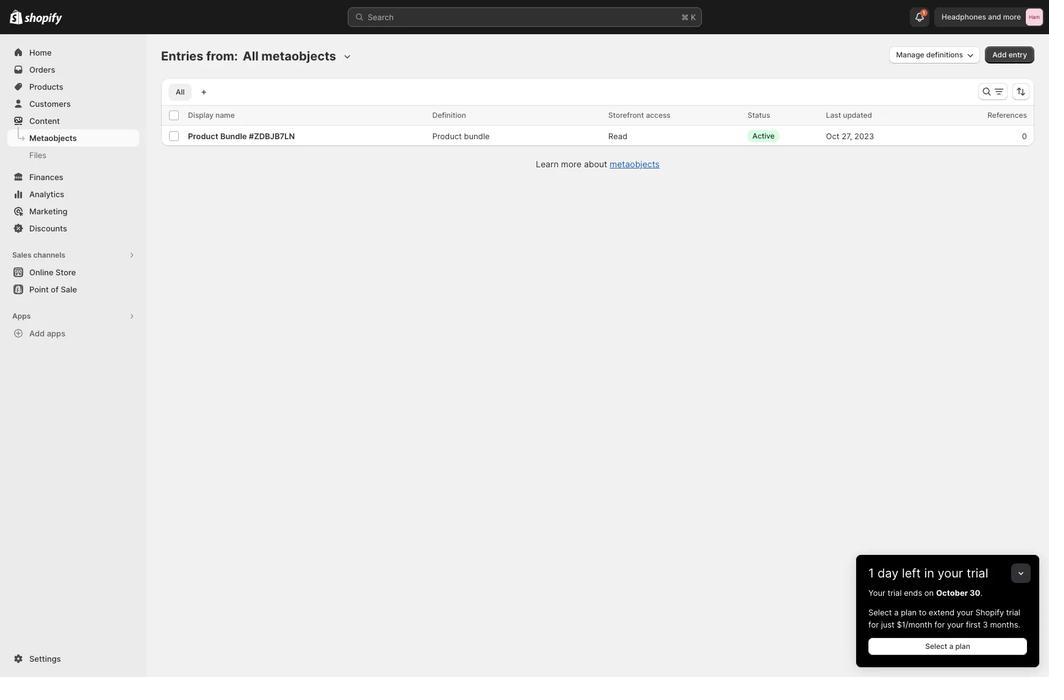 Task type: locate. For each thing, give the bounding box(es) containing it.
online store
[[29, 267, 76, 277]]

1 horizontal spatial for
[[935, 620, 945, 629]]

trial up months.
[[1007, 607, 1021, 617]]

all metaobjects button
[[240, 46, 353, 66]]

add inside 'dropdown button'
[[993, 50, 1007, 59]]

1 left headphones
[[923, 10, 925, 16]]

extend
[[929, 607, 955, 617]]

1 vertical spatial all
[[176, 87, 185, 96]]

of
[[51, 284, 59, 294]]

add left apps
[[29, 328, 45, 338]]

k
[[691, 12, 696, 22]]

1 day left in your trial
[[869, 566, 989, 581]]

metaobjects link
[[610, 159, 660, 169]]

day
[[878, 566, 899, 581]]

last
[[826, 110, 841, 120]]

bundle
[[220, 131, 247, 141]]

all inside button
[[176, 87, 185, 96]]

storefront
[[609, 110, 644, 120]]

read
[[609, 131, 628, 141]]

0 horizontal spatial metaobjects
[[261, 49, 336, 63]]

0 vertical spatial add
[[993, 50, 1007, 59]]

product down definition
[[433, 131, 462, 141]]

2 product from the left
[[433, 131, 462, 141]]

2 for from the left
[[935, 620, 945, 629]]

1 vertical spatial plan
[[956, 642, 971, 651]]

0 horizontal spatial select
[[869, 607, 892, 617]]

0 vertical spatial your
[[938, 566, 964, 581]]

⌘ k
[[682, 12, 696, 22]]

metaobjects
[[261, 49, 336, 63], [610, 159, 660, 169]]

#zdbjb7ln
[[249, 131, 295, 141]]

home link
[[7, 44, 139, 61]]

select a plan link
[[869, 638, 1027, 655]]

trial inside dropdown button
[[967, 566, 989, 581]]

1 button
[[910, 7, 930, 27]]

0 horizontal spatial add
[[29, 328, 45, 338]]

0 horizontal spatial a
[[894, 607, 899, 617]]

0
[[1022, 131, 1027, 141]]

apps button
[[7, 308, 139, 325]]

1 vertical spatial a
[[950, 642, 954, 651]]

1 vertical spatial metaobjects
[[610, 159, 660, 169]]

marketing
[[29, 206, 67, 216]]

all right from:
[[243, 49, 259, 63]]

1 for from the left
[[869, 620, 879, 629]]

select for select a plan to extend your shopify trial for just $1/month for your first 3 months.
[[869, 607, 892, 617]]

1 horizontal spatial plan
[[956, 642, 971, 651]]

select up the just
[[869, 607, 892, 617]]

product down "display"
[[188, 131, 218, 141]]

discounts link
[[7, 220, 139, 237]]

files link
[[7, 147, 139, 164]]

0 vertical spatial metaobjects
[[261, 49, 336, 63]]

more right and on the top of the page
[[1003, 12, 1021, 21]]

add
[[993, 50, 1007, 59], [29, 328, 45, 338]]

27,
[[842, 131, 852, 141]]

1 horizontal spatial product
[[433, 131, 462, 141]]

2023
[[855, 131, 874, 141]]

add for add entry
[[993, 50, 1007, 59]]

a
[[894, 607, 899, 617], [950, 642, 954, 651]]

0 horizontal spatial trial
[[888, 588, 902, 598]]

product bundle #zdbjb7ln link
[[188, 131, 295, 141]]

1 horizontal spatial select
[[926, 642, 948, 651]]

plan inside select a plan link
[[956, 642, 971, 651]]

more right learn on the top
[[561, 159, 582, 169]]

add inside button
[[29, 328, 45, 338]]

from:
[[206, 49, 238, 63]]

your left first on the right bottom of the page
[[947, 620, 964, 629]]

product for product bundle
[[433, 131, 462, 141]]

0 horizontal spatial shopify image
[[10, 10, 23, 24]]

trial up '30'
[[967, 566, 989, 581]]

definition
[[433, 110, 466, 120]]

for
[[869, 620, 879, 629], [935, 620, 945, 629]]

0 horizontal spatial for
[[869, 620, 879, 629]]

a for select a plan to extend your shopify trial for just $1/month for your first 3 months.
[[894, 607, 899, 617]]

more
[[1003, 12, 1021, 21], [561, 159, 582, 169]]

1 horizontal spatial 1
[[923, 10, 925, 16]]

1 day left in your trial element
[[856, 587, 1040, 667]]

all for all metaobjects
[[243, 49, 259, 63]]

orders link
[[7, 61, 139, 78]]

your up first on the right bottom of the page
[[957, 607, 974, 617]]

plan down first on the right bottom of the page
[[956, 642, 971, 651]]

content link
[[7, 112, 139, 129]]

shopify image
[[10, 10, 23, 24], [25, 13, 62, 25]]

store
[[56, 267, 76, 277]]

1 vertical spatial 1
[[869, 566, 874, 581]]

your trial ends on october 30 .
[[869, 588, 983, 598]]

1 horizontal spatial a
[[950, 642, 954, 651]]

select
[[869, 607, 892, 617], [926, 642, 948, 651]]

1 vertical spatial select
[[926, 642, 948, 651]]

learn more about metaobjects
[[536, 159, 660, 169]]

1 horizontal spatial metaobjects
[[610, 159, 660, 169]]

all down the entries
[[176, 87, 185, 96]]

and
[[988, 12, 1002, 21]]

trial inside the select a plan to extend your shopify trial for just $1/month for your first 3 months.
[[1007, 607, 1021, 617]]

0 horizontal spatial all
[[176, 87, 185, 96]]

for down extend
[[935, 620, 945, 629]]

add apps
[[29, 328, 65, 338]]

products
[[29, 82, 63, 92]]

2 vertical spatial trial
[[1007, 607, 1021, 617]]

home
[[29, 48, 52, 57]]

all inside dropdown button
[[243, 49, 259, 63]]

customers
[[29, 99, 71, 109]]

a inside the select a plan to extend your shopify trial for just $1/month for your first 3 months.
[[894, 607, 899, 617]]

2 horizontal spatial trial
[[1007, 607, 1021, 617]]

select down the select a plan to extend your shopify trial for just $1/month for your first 3 months. on the right
[[926, 642, 948, 651]]

0 vertical spatial plan
[[901, 607, 917, 617]]

your inside dropdown button
[[938, 566, 964, 581]]

1 horizontal spatial trial
[[967, 566, 989, 581]]

metaobjects link
[[7, 129, 139, 147]]

settings link
[[7, 650, 139, 667]]

1 horizontal spatial all
[[243, 49, 259, 63]]

a up the just
[[894, 607, 899, 617]]

1 vertical spatial more
[[561, 159, 582, 169]]

0 horizontal spatial more
[[561, 159, 582, 169]]

1 left day
[[869, 566, 874, 581]]

1 vertical spatial add
[[29, 328, 45, 338]]

.
[[981, 588, 983, 598]]

for left the just
[[869, 620, 879, 629]]

plan up $1/month
[[901, 607, 917, 617]]

0 horizontal spatial product
[[188, 131, 218, 141]]

channels
[[33, 250, 65, 259]]

plan
[[901, 607, 917, 617], [956, 642, 971, 651]]

updated
[[843, 110, 872, 120]]

your
[[869, 588, 886, 598]]

select inside the select a plan to extend your shopify trial for just $1/month for your first 3 months.
[[869, 607, 892, 617]]

0 vertical spatial a
[[894, 607, 899, 617]]

add left entry
[[993, 50, 1007, 59]]

0 vertical spatial all
[[243, 49, 259, 63]]

1 horizontal spatial add
[[993, 50, 1007, 59]]

trial right "your"
[[888, 588, 902, 598]]

1 horizontal spatial more
[[1003, 12, 1021, 21]]

1 product from the left
[[188, 131, 218, 141]]

a down the select a plan to extend your shopify trial for just $1/month for your first 3 months. on the right
[[950, 642, 954, 651]]

trial
[[967, 566, 989, 581], [888, 588, 902, 598], [1007, 607, 1021, 617]]

0 vertical spatial 1
[[923, 10, 925, 16]]

plan inside the select a plan to extend your shopify trial for just $1/month for your first 3 months.
[[901, 607, 917, 617]]

headphones
[[942, 12, 986, 21]]

your up october
[[938, 566, 964, 581]]

display name
[[188, 110, 235, 120]]

0 vertical spatial trial
[[967, 566, 989, 581]]

all button
[[168, 84, 192, 101]]

finances link
[[7, 168, 139, 186]]

files
[[29, 150, 47, 160]]

1 for 1 day left in your trial
[[869, 566, 874, 581]]

active
[[753, 131, 775, 140]]

discounts
[[29, 223, 67, 233]]

0 horizontal spatial plan
[[901, 607, 917, 617]]

0 horizontal spatial 1
[[869, 566, 874, 581]]

0 vertical spatial select
[[869, 607, 892, 617]]

access
[[646, 110, 671, 120]]

1 for 1
[[923, 10, 925, 16]]

sale
[[61, 284, 77, 294]]



Task type: vqa. For each thing, say whether or not it's contained in the screenshot.
second Options element from the top of the page
no



Task type: describe. For each thing, give the bounding box(es) containing it.
just
[[881, 620, 895, 629]]

$1/month
[[897, 620, 933, 629]]

product bundle
[[433, 131, 490, 141]]

oct
[[826, 131, 840, 141]]

all metaobjects
[[243, 49, 336, 63]]

product for product bundle #zdbjb7ln
[[188, 131, 218, 141]]

metaobjects inside dropdown button
[[261, 49, 336, 63]]

storefront access
[[609, 110, 671, 120]]

months.
[[990, 620, 1021, 629]]

about
[[584, 159, 607, 169]]

learn
[[536, 159, 559, 169]]

products link
[[7, 78, 139, 95]]

0 vertical spatial more
[[1003, 12, 1021, 21]]

finances
[[29, 172, 63, 182]]

search
[[368, 12, 394, 22]]

product bundle #zdbjb7ln
[[188, 131, 295, 141]]

oct 27, 2023
[[826, 131, 874, 141]]

sales channels button
[[7, 247, 139, 264]]

display
[[188, 110, 214, 120]]

on
[[925, 588, 934, 598]]

shopify
[[976, 607, 1004, 617]]

1 day left in your trial button
[[856, 555, 1040, 581]]

first
[[966, 620, 981, 629]]

sales
[[12, 250, 31, 259]]

online store button
[[0, 264, 147, 281]]

add entry
[[993, 50, 1027, 59]]

select a plan to extend your shopify trial for just $1/month for your first 3 months.
[[869, 607, 1021, 629]]

analytics
[[29, 189, 64, 199]]

add entry button
[[985, 46, 1035, 63]]

1 vertical spatial trial
[[888, 588, 902, 598]]

bundle
[[464, 131, 490, 141]]

october
[[936, 588, 968, 598]]

headphones and more
[[942, 12, 1021, 21]]

entries
[[161, 49, 203, 63]]

select for select a plan
[[926, 642, 948, 651]]

add for add apps
[[29, 328, 45, 338]]

a for select a plan
[[950, 642, 954, 651]]

point
[[29, 284, 49, 294]]

online
[[29, 267, 54, 277]]

left
[[902, 566, 921, 581]]

⌘
[[682, 12, 689, 22]]

manage
[[897, 50, 925, 59]]

1 vertical spatial your
[[957, 607, 974, 617]]

marketing link
[[7, 203, 139, 220]]

manage definitions button
[[889, 46, 981, 63]]

point of sale
[[29, 284, 77, 294]]

apps
[[12, 311, 31, 320]]

all for all
[[176, 87, 185, 96]]

references
[[988, 110, 1027, 120]]

plan for select a plan
[[956, 642, 971, 651]]

analytics link
[[7, 186, 139, 203]]

status
[[748, 110, 770, 120]]

2 vertical spatial your
[[947, 620, 964, 629]]

metaobjects
[[29, 133, 77, 143]]

in
[[925, 566, 935, 581]]

customers link
[[7, 95, 139, 112]]

add apps button
[[7, 325, 139, 342]]

point of sale link
[[7, 281, 139, 298]]

select a plan
[[926, 642, 971, 651]]

orders
[[29, 65, 55, 74]]

content
[[29, 116, 60, 126]]

sales channels
[[12, 250, 65, 259]]

1 horizontal spatial shopify image
[[25, 13, 62, 25]]

settings
[[29, 654, 61, 664]]

3
[[983, 620, 988, 629]]

headphones and more image
[[1026, 9, 1043, 26]]

ends
[[904, 588, 923, 598]]

online store link
[[7, 264, 139, 281]]

apps
[[47, 328, 65, 338]]

last updated
[[826, 110, 872, 120]]

entry
[[1009, 50, 1027, 59]]

plan for select a plan to extend your shopify trial for just $1/month for your first 3 months.
[[901, 607, 917, 617]]

30
[[970, 588, 981, 598]]

entries from:
[[161, 49, 238, 63]]

point of sale button
[[0, 281, 147, 298]]

definitions
[[927, 50, 963, 59]]

name
[[216, 110, 235, 120]]

to
[[919, 607, 927, 617]]



